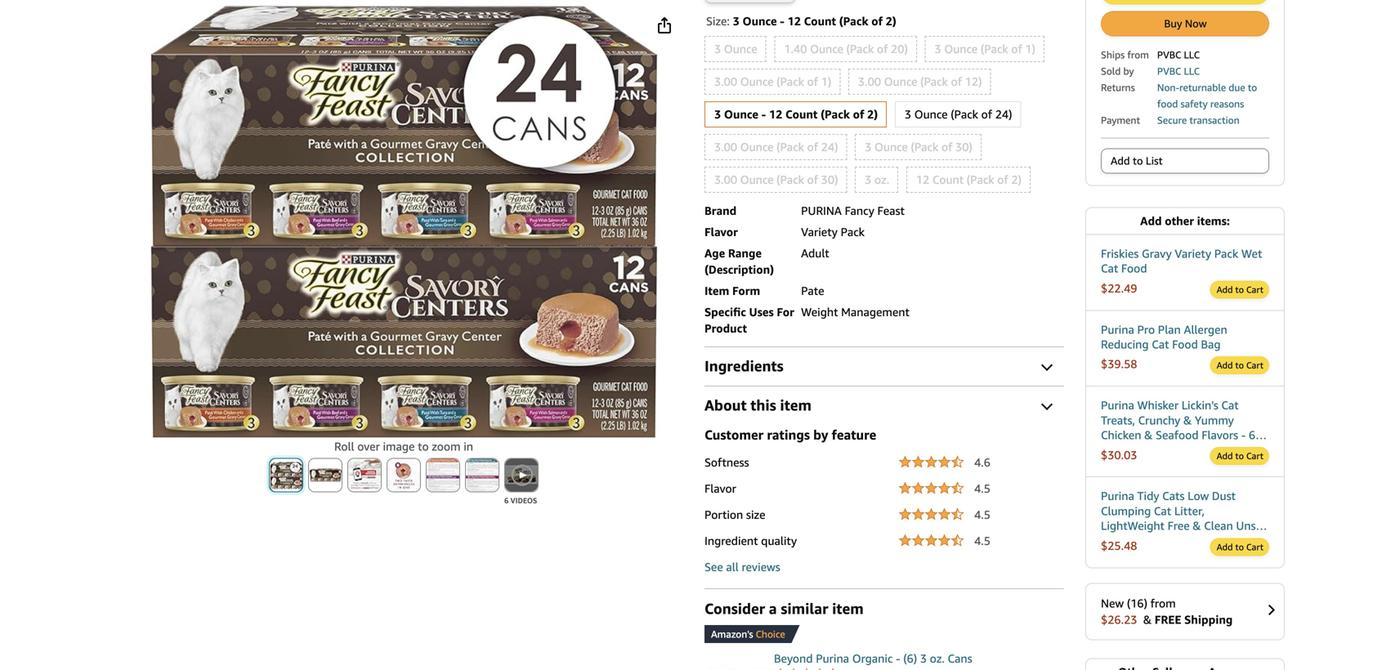 Task type: locate. For each thing, give the bounding box(es) containing it.
24) inside 3.00 ounce (pack of 24) button
[[822, 140, 839, 154]]

of inside button
[[808, 140, 819, 154]]

(pack inside button
[[777, 140, 805, 154]]

flavor
[[705, 225, 738, 239], [705, 482, 737, 496]]

llc up returnable
[[1185, 65, 1201, 77]]

0 horizontal spatial 12
[[770, 108, 783, 121]]

add down the flavors
[[1217, 451, 1234, 462]]

in
[[464, 440, 474, 453]]

&
[[1184, 414, 1193, 427], [1145, 429, 1153, 442], [1193, 519, 1202, 533], [1144, 613, 1152, 627]]

purina up the clumping at bottom
[[1102, 490, 1135, 503]]

1 horizontal spatial pack
[[1215, 247, 1239, 260]]

1 vertical spatial pvbc
[[1158, 65, 1182, 77]]

& down litter,
[[1193, 519, 1202, 533]]

ounce up 3.00 ounce (pack of 30) button
[[741, 140, 774, 154]]

pvbc llc returns
[[1102, 65, 1201, 93]]

3.00 up 3.00 ounce (pack of 30) button
[[715, 140, 738, 154]]

organic
[[853, 652, 893, 666]]

cart down wet
[[1247, 284, 1264, 295]]

add to cart down wet
[[1217, 284, 1264, 295]]

ounce inside button
[[741, 140, 774, 154]]

2 vertical spatial 2)
[[1012, 173, 1022, 186]]

shipping
[[1185, 613, 1233, 627]]

4 add to cart from the top
[[1217, 542, 1264, 553]]

purina fancy feast
[[802, 204, 905, 218]]

purina inside purina pro plan allergen reducing cat food bag
[[1102, 323, 1135, 336]]

about this item
[[705, 397, 812, 414]]

3 4.5 from the top
[[975, 534, 991, 548]]

option group
[[700, 33, 1065, 196]]

cart down 6…
[[1247, 451, 1264, 462]]

2 add to cart submit from the top
[[1212, 358, 1269, 374]]

roll over image to zoom in
[[334, 440, 474, 453]]

2 add to cart from the top
[[1217, 360, 1264, 371]]

0 vertical spatial food
[[1122, 262, 1148, 275]]

0 vertical spatial 30)
[[956, 140, 973, 154]]

3 for 3 ounce - 12 count (pack of 2)
[[715, 108, 721, 121]]

cart for purina tidy cats low dust clumping cat litter, lightweight free & clean uns…
[[1247, 542, 1264, 553]]

flavors
[[1202, 429, 1239, 442]]

Add to Cart submit
[[1212, 282, 1269, 298], [1212, 358, 1269, 374], [1212, 448, 1269, 465], [1212, 539, 1269, 556]]

24) for 3.00 ounce (pack of 24)
[[822, 140, 839, 154]]

12 down 3.00 ounce (pack of 1) button
[[770, 108, 783, 121]]

1) for 3.00 ounce (pack of 1)
[[822, 75, 832, 88]]

customer ratings by feature
[[705, 427, 877, 443]]

oz.
[[875, 173, 890, 186], [930, 652, 945, 666]]

item up the customer ratings by feature
[[781, 397, 812, 414]]

-
[[780, 14, 785, 28], [762, 108, 767, 121], [1242, 429, 1247, 442], [896, 652, 901, 666]]

1 add to cart from the top
[[1217, 284, 1264, 295]]

image
[[383, 440, 415, 453]]

add to cart submit for friskies gravy variety pack wet cat food
[[1212, 282, 1269, 298]]

0 horizontal spatial food
[[1122, 262, 1148, 275]]

item right similar
[[833, 600, 864, 618]]

add down bag
[[1217, 360, 1234, 371]]

consider
[[705, 600, 766, 618]]

variety inside friskies gravy variety pack wet cat food
[[1176, 247, 1212, 260]]

add
[[1111, 155, 1131, 167], [1141, 214, 1163, 228], [1217, 284, 1234, 295], [1217, 360, 1234, 371], [1217, 451, 1234, 462], [1217, 542, 1234, 553]]

add to cart for purina pro plan allergen reducing cat food bag
[[1217, 360, 1264, 371]]

purina up the reducing
[[1102, 323, 1135, 336]]

of for 3.00 ounce (pack of 12)
[[952, 75, 963, 88]]

of for 3 ounce (pack of 24)
[[982, 108, 993, 121]]

1 vertical spatial variety
[[1176, 247, 1212, 260]]

beyond
[[774, 652, 813, 666]]

0 vertical spatial flavor
[[705, 225, 738, 239]]

to down the flavors
[[1236, 451, 1245, 462]]

whisker
[[1138, 399, 1179, 412]]

flavor up portion
[[705, 482, 737, 496]]

cat down cats
[[1155, 505, 1172, 518]]

feast
[[878, 204, 905, 218]]

ounce for 3.00 ounce (pack of 1)
[[741, 75, 774, 88]]

None submit
[[1102, 0, 1269, 4], [270, 459, 303, 492], [309, 459, 342, 492], [348, 459, 381, 492], [388, 459, 420, 492], [427, 459, 460, 492], [466, 459, 499, 492], [505, 459, 538, 492], [1102, 0, 1269, 4], [270, 459, 303, 492], [309, 459, 342, 492], [348, 459, 381, 492], [388, 459, 420, 492], [427, 459, 460, 492], [466, 459, 499, 492], [505, 459, 538, 492]]

4 cart from the top
[[1247, 542, 1264, 553]]

1 horizontal spatial 2)
[[886, 14, 897, 28]]

to left list
[[1133, 155, 1144, 167]]

food inside purina pro plan allergen reducing cat food bag
[[1173, 338, 1199, 351]]

fancy
[[845, 204, 875, 218]]

pvbc inside pvbc llc returns
[[1158, 65, 1182, 77]]

add up allergen at the right of page
[[1217, 284, 1234, 295]]

a
[[769, 600, 777, 618]]

3 down size: at the top
[[715, 42, 721, 56]]

0 vertical spatial variety
[[802, 225, 838, 239]]

food inside friskies gravy variety pack wet cat food
[[1122, 262, 1148, 275]]

3.00 up brand
[[715, 173, 738, 186]]

add left list
[[1111, 155, 1131, 167]]

count down 3 ounce (pack of 30)
[[933, 173, 964, 186]]

& down (16)
[[1144, 613, 1152, 627]]

cart down uns…
[[1247, 542, 1264, 553]]

2 llc from the top
[[1185, 65, 1201, 77]]

1 vertical spatial item
[[833, 600, 864, 618]]

12
[[788, 14, 801, 28], [770, 108, 783, 121], [917, 173, 930, 186]]

- left '(6)'
[[896, 652, 901, 666]]

flavor down brand
[[705, 225, 738, 239]]

3 down 3.00 ounce (pack of 1) button
[[715, 108, 721, 121]]

reasons
[[1211, 98, 1245, 110]]

0 vertical spatial from
[[1128, 49, 1150, 61]]

uns…
[[1237, 519, 1268, 533]]

cat up the yummy at the right of page
[[1222, 399, 1240, 412]]

ounce for 3 ounce
[[724, 42, 758, 56]]

of for 3 ounce (pack of 30)
[[942, 140, 953, 154]]

count up 1.40
[[804, 14, 837, 28]]

0 vertical spatial 24)
[[996, 108, 1013, 121]]

add down clean
[[1217, 542, 1234, 553]]

of for 3.00 ounce (pack of 1)
[[808, 75, 819, 88]]

3.00 down 3 ounce button
[[715, 75, 738, 88]]

count
[[804, 14, 837, 28], [786, 108, 818, 121], [933, 173, 964, 186]]

add to cart down bag
[[1217, 360, 1264, 371]]

$25.48
[[1102, 539, 1138, 553]]

1 vertical spatial 4.5
[[975, 508, 991, 522]]

24) down 3 ounce - 12 count (pack of 2)
[[822, 140, 839, 154]]

1 horizontal spatial variety
[[1176, 247, 1212, 260]]

purina inside purina tidy cats low dust clumping cat litter, lightweight free & clean uns…
[[1102, 490, 1135, 503]]

from inside new (16) from $26.23 & free shipping
[[1151, 597, 1176, 610]]

friskies gravy variety pack wet cat food link
[[1102, 247, 1270, 279]]

pack inside friskies gravy variety pack wet cat food
[[1215, 247, 1239, 260]]

3.00 for 3.00 ounce (pack of 24)
[[715, 140, 738, 154]]

1 vertical spatial llc
[[1185, 65, 1201, 77]]

0 horizontal spatial 24)
[[822, 140, 839, 154]]

free
[[1155, 613, 1182, 627]]

to inside non-returnable due to food safety reasons payment
[[1249, 82, 1258, 93]]

2 pvbc from the top
[[1158, 65, 1182, 77]]

1 horizontal spatial 12
[[788, 14, 801, 28]]

llc inside ships from pvbc llc sold by
[[1185, 49, 1201, 61]]

variety down purina
[[802, 225, 838, 239]]

cat inside purina pro plan allergen reducing cat food bag
[[1152, 338, 1170, 351]]

3 up 3.00 ounce (pack of 12)
[[935, 42, 942, 56]]

1 llc from the top
[[1185, 49, 1201, 61]]

12 down 3 ounce (pack of 30) button
[[917, 173, 930, 186]]

3 inside 3 ounce (pack of 30) button
[[865, 140, 872, 154]]

1 horizontal spatial 1)
[[1026, 42, 1036, 56]]

seafood
[[1156, 429, 1199, 442]]

reviews
[[742, 561, 781, 574]]

1 vertical spatial 24)
[[822, 140, 839, 154]]

add to cart down uns…
[[1217, 542, 1264, 553]]

food down friskies
[[1122, 262, 1148, 275]]

purina whisker lickin's cat treats, crunchy & yummy chicken & seafood flavors - 6…
[[1102, 399, 1268, 442]]

0 horizontal spatial from
[[1128, 49, 1150, 61]]

4.5 for size
[[975, 508, 991, 522]]

0 horizontal spatial pack
[[841, 225, 865, 239]]

3 cart from the top
[[1247, 451, 1264, 462]]

add to cart submit down uns…
[[1212, 539, 1269, 556]]

add to cart submit down 6…
[[1212, 448, 1269, 465]]

ounce down 20)
[[885, 75, 918, 88]]

item form
[[705, 284, 761, 298]]

3 inside 3 ounce - 12 count (pack of 2) button
[[715, 108, 721, 121]]

sold
[[1102, 65, 1121, 77]]

to down "purina pro plan allergen reducing cat food bag" link
[[1236, 360, 1245, 371]]

pvbc up 'pvbc llc' link
[[1158, 49, 1182, 61]]

new (16) from $26.23 & free shipping
[[1102, 597, 1233, 627]]

cat
[[1102, 262, 1119, 275], [1152, 338, 1170, 351], [1222, 399, 1240, 412], [1155, 505, 1172, 518]]

cart up 6…
[[1247, 360, 1264, 371]]

add to list
[[1111, 155, 1163, 167]]

24) down 3 ounce (pack of 1) button
[[996, 108, 1013, 121]]

3 inside button
[[905, 108, 912, 121]]

2 flavor from the top
[[705, 482, 737, 496]]

add to cart for purina whisker lickin's cat treats, crunchy & yummy chicken & seafood flavors - 6…
[[1217, 451, 1264, 462]]

1) for 3 ounce (pack of 1)
[[1026, 42, 1036, 56]]

3 add to cart from the top
[[1217, 451, 1264, 462]]

pvbc inside ships from pvbc llc sold by
[[1158, 49, 1182, 61]]

0 vertical spatial 1)
[[1026, 42, 1036, 56]]

& inside new (16) from $26.23 & free shipping
[[1144, 613, 1152, 627]]

1 vertical spatial 12
[[770, 108, 783, 121]]

add left other at top
[[1141, 214, 1163, 228]]

1 vertical spatial food
[[1173, 338, 1199, 351]]

4 add to cart submit from the top
[[1212, 539, 1269, 556]]

1 cart from the top
[[1247, 284, 1264, 295]]

ounce up 3 ounce
[[743, 14, 777, 28]]

section expand image
[[1042, 399, 1053, 411]]

24)
[[996, 108, 1013, 121], [822, 140, 839, 154]]

1 vertical spatial flavor
[[705, 482, 737, 496]]

12 up 1.40
[[788, 14, 801, 28]]

beyond purina organic - (6) 3 oz. cans
[[774, 652, 973, 666]]

$22.49
[[1102, 282, 1138, 295]]

cat down plan
[[1152, 338, 1170, 351]]

3 inside 3 ounce (pack of 1) button
[[935, 42, 942, 56]]

1 horizontal spatial food
[[1173, 338, 1199, 351]]

ounce down 3.00 ounce (pack of 24) button
[[741, 173, 774, 186]]

1 vertical spatial pack
[[1215, 247, 1239, 260]]

plan
[[1159, 323, 1182, 336]]

1 vertical spatial 2)
[[868, 108, 878, 121]]

0 horizontal spatial 1)
[[822, 75, 832, 88]]

3 inside 3 oz. button
[[865, 173, 872, 186]]

24) for 3 ounce (pack of 24)
[[996, 108, 1013, 121]]

treats,
[[1102, 414, 1136, 427]]

litter,
[[1175, 505, 1205, 518]]

0 vertical spatial 12
[[788, 14, 801, 28]]

3
[[733, 14, 740, 28], [715, 42, 721, 56], [935, 42, 942, 56], [715, 108, 721, 121], [905, 108, 912, 121], [865, 140, 872, 154], [865, 173, 872, 186], [921, 652, 927, 666]]

add to cart submit for purina whisker lickin's cat treats, crunchy & yummy chicken & seafood flavors - 6…
[[1212, 448, 1269, 465]]

add to cart submit down wet
[[1212, 282, 1269, 298]]

1 vertical spatial 1)
[[822, 75, 832, 88]]

Buy Now submit
[[1102, 12, 1269, 36]]

0 vertical spatial item
[[781, 397, 812, 414]]

clean
[[1205, 519, 1234, 533]]

3 for 3 ounce (pack of 30)
[[865, 140, 872, 154]]

cat inside friskies gravy variety pack wet cat food
[[1102, 262, 1119, 275]]

flavor for age
[[705, 225, 738, 239]]

24) inside the 3 ounce (pack of 24) button
[[996, 108, 1013, 121]]

0 vertical spatial count
[[804, 14, 837, 28]]

variety down add other items:
[[1176, 247, 1212, 260]]

see all reviews
[[705, 561, 781, 574]]

beyond purina organic - (6) 3 oz. cans link
[[774, 652, 973, 666]]

30) down the 3 ounce (pack of 24) button
[[956, 140, 973, 154]]

form
[[733, 284, 761, 298]]

chicken
[[1102, 429, 1142, 442]]

3.00 inside button
[[715, 140, 738, 154]]

to right due
[[1249, 82, 1258, 93]]

- up 1.40
[[780, 14, 785, 28]]

1 pvbc from the top
[[1158, 49, 1182, 61]]

0 vertical spatial pvbc
[[1158, 49, 1182, 61]]

- down 3.00 ounce (pack of 1) button
[[762, 108, 767, 121]]

1 horizontal spatial from
[[1151, 597, 1176, 610]]

(pack
[[840, 14, 869, 28], [847, 42, 875, 56], [981, 42, 1009, 56], [777, 75, 805, 88], [921, 75, 949, 88], [821, 108, 851, 121], [951, 108, 979, 121], [777, 140, 805, 154], [911, 140, 939, 154], [777, 173, 805, 186], [967, 173, 995, 186]]

count up 3.00 ounce (pack of 24)
[[786, 108, 818, 121]]

pvbc up non-
[[1158, 65, 1182, 77]]

0 horizontal spatial 30)
[[822, 173, 839, 186]]

3 for 3 ounce (pack of 24)
[[905, 108, 912, 121]]

ounce for 3 ounce - 12 count (pack of 2)
[[724, 108, 759, 121]]

videos
[[511, 496, 537, 505]]

cat down friskies
[[1102, 262, 1119, 275]]

0 vertical spatial 4.5
[[975, 482, 991, 496]]

from up free
[[1151, 597, 1176, 610]]

1 4.5 from the top
[[975, 482, 991, 496]]

pack left wet
[[1215, 247, 1239, 260]]

items:
[[1198, 214, 1231, 228]]

purina inside purina whisker lickin's cat treats, crunchy & yummy chicken & seafood flavors - 6…
[[1102, 399, 1135, 412]]

ratings
[[767, 427, 810, 443]]

purina tidy cats low dust clumping cat litter, lightweight free & clean uns…
[[1102, 490, 1268, 533]]

1 flavor from the top
[[705, 225, 738, 239]]

ounce down size: at the top
[[724, 42, 758, 56]]

1 horizontal spatial oz.
[[930, 652, 945, 666]]

0 horizontal spatial oz.
[[875, 173, 890, 186]]

(pack for 12 count (pack of 2)
[[967, 173, 995, 186]]

add to list link
[[1102, 149, 1269, 173]]

ounce up 12)
[[945, 42, 978, 56]]

12 count (pack of 2)
[[917, 173, 1022, 186]]

1 add to cart submit from the top
[[1212, 282, 1269, 298]]

similar
[[781, 600, 829, 618]]

payment
[[1102, 114, 1141, 126]]

add to cart down 6…
[[1217, 451, 1264, 462]]

(pack for 3.00 ounce (pack of 30)
[[777, 173, 805, 186]]

3 inside 3 ounce button
[[715, 42, 721, 56]]

variety
[[802, 225, 838, 239], [1176, 247, 1212, 260]]

ounce up 3 oz.
[[875, 140, 908, 154]]

cart
[[1247, 284, 1264, 295], [1247, 360, 1264, 371], [1247, 451, 1264, 462], [1247, 542, 1264, 553]]

1 horizontal spatial 30)
[[956, 140, 973, 154]]

0 horizontal spatial by
[[814, 427, 829, 443]]

30) up purina
[[822, 173, 839, 186]]

& down crunchy
[[1145, 429, 1153, 442]]

for
[[777, 305, 795, 319]]

ounce right 1.40
[[811, 42, 844, 56]]

option group containing 3 ounce
[[700, 33, 1065, 196]]

0 vertical spatial pack
[[841, 225, 865, 239]]

add to cart for friskies gravy variety pack wet cat food
[[1217, 284, 1264, 295]]

item inside dropdown button
[[781, 397, 812, 414]]

softness
[[705, 456, 750, 469]]

3 add to cart submit from the top
[[1212, 448, 1269, 465]]

30) for 3 ounce (pack of 30)
[[956, 140, 973, 154]]

transaction
[[1190, 114, 1240, 126]]

secure
[[1158, 114, 1188, 126]]

1 vertical spatial 30)
[[822, 173, 839, 186]]

1 vertical spatial from
[[1151, 597, 1176, 610]]

6 videos
[[505, 496, 537, 505]]

wet
[[1242, 247, 1263, 260]]

3 up 3 ounce (pack of 30)
[[905, 108, 912, 121]]

0 vertical spatial oz.
[[875, 173, 890, 186]]

from right ships at the top of page
[[1128, 49, 1150, 61]]

0 vertical spatial by
[[1124, 65, 1135, 77]]

3.00 ounce (pack of 24)
[[715, 140, 839, 154]]

add for lickin's
[[1217, 451, 1234, 462]]

oz. up feast
[[875, 173, 890, 186]]

1 horizontal spatial 24)
[[996, 108, 1013, 121]]

2 cart from the top
[[1247, 360, 1264, 371]]

about
[[705, 397, 747, 414]]

by right ratings
[[814, 427, 829, 443]]

3 up fancy
[[865, 173, 872, 186]]

1 horizontal spatial by
[[1124, 65, 1135, 77]]

ounce for 3.00 ounce (pack of 30)
[[741, 173, 774, 186]]

by right sold
[[1124, 65, 1135, 77]]

of for 3.00 ounce (pack of 24)
[[808, 140, 819, 154]]

food down plan
[[1173, 338, 1199, 351]]

1 vertical spatial count
[[786, 108, 818, 121]]

ounce down 3 ounce
[[741, 75, 774, 88]]

purina up 'treats,'
[[1102, 399, 1135, 412]]

ingredients button
[[705, 357, 1065, 376]]

purina fancy feast pate wet cat food variety pack, savory centers - (2 packs of 12) 3 oz. pull-top cans image
[[150, 3, 658, 438]]

safety
[[1181, 98, 1209, 110]]

4.5 for quality
[[975, 534, 991, 548]]

ounce for 3.00 ounce (pack of 24)
[[741, 140, 774, 154]]

ounce down '3.00 ounce (pack of 12)' button
[[915, 108, 948, 121]]

0 vertical spatial llc
[[1185, 49, 1201, 61]]

3.00 down 1.40 ounce (pack of 20)
[[859, 75, 882, 88]]

non-
[[1158, 82, 1180, 93]]

1 vertical spatial by
[[814, 427, 829, 443]]

pack down purina fancy feast
[[841, 225, 865, 239]]

ounce down 3.00 ounce (pack of 1) button
[[724, 108, 759, 121]]

age
[[705, 247, 726, 260]]

0 horizontal spatial item
[[781, 397, 812, 414]]

to inside "radio"
[[1133, 155, 1144, 167]]

3 up 3 oz.
[[865, 140, 872, 154]]

due
[[1229, 82, 1246, 93]]

food for gravy
[[1122, 262, 1148, 275]]

3.00 for 3.00 ounce (pack of 12)
[[859, 75, 882, 88]]

ships from pvbc llc sold by
[[1102, 49, 1201, 77]]

weight
[[802, 305, 839, 319]]

buy
[[1165, 17, 1183, 30]]

oz. left the cans
[[930, 652, 945, 666]]

0 horizontal spatial variety
[[802, 225, 838, 239]]

2 vertical spatial 12
[[917, 173, 930, 186]]

2 4.5 from the top
[[975, 508, 991, 522]]

add to cart submit down bag
[[1212, 358, 1269, 374]]

2 vertical spatial 4.5
[[975, 534, 991, 548]]

llc up 'pvbc llc' link
[[1185, 49, 1201, 61]]

- left 6…
[[1242, 429, 1247, 442]]

ounce
[[743, 14, 777, 28], [724, 42, 758, 56], [811, 42, 844, 56], [945, 42, 978, 56], [741, 75, 774, 88], [885, 75, 918, 88], [724, 108, 759, 121], [915, 108, 948, 121], [741, 140, 774, 154], [875, 140, 908, 154], [741, 173, 774, 186]]



Task type: describe. For each thing, give the bounding box(es) containing it.
choice
[[756, 629, 786, 640]]

add to cart for purina tidy cats low dust clumping cat litter, lightweight free & clean uns…
[[1217, 542, 1264, 553]]

flavor for portion
[[705, 482, 737, 496]]

other
[[1166, 214, 1195, 228]]

add for cats
[[1217, 542, 1234, 553]]

12 count (pack of 2) button
[[908, 168, 1030, 192]]

over
[[358, 440, 380, 453]]

0 horizontal spatial 2)
[[868, 108, 878, 121]]

add for plan
[[1217, 360, 1234, 371]]

& up seafood
[[1184, 414, 1193, 427]]

pate
[[802, 284, 825, 298]]

4.6
[[975, 456, 991, 469]]

purina whisker lickin's cat treats, crunchy & yummy chicken & seafood flavors - 6… link
[[1102, 398, 1270, 446]]

returns
[[1102, 82, 1136, 93]]

ingredient quality
[[705, 534, 797, 548]]

portion size
[[705, 508, 766, 522]]

cart for purina whisker lickin's cat treats, crunchy & yummy chicken & seafood flavors - 6…
[[1247, 451, 1264, 462]]

management
[[842, 305, 910, 319]]

3 ounce (pack of 24) button
[[896, 102, 1021, 127]]

3.00 for 3.00 ounce (pack of 30)
[[715, 173, 738, 186]]

to down uns…
[[1236, 542, 1245, 553]]

30) for 3.00 ounce (pack of 30)
[[822, 173, 839, 186]]

of for 3.00 ounce (pack of 30)
[[808, 173, 819, 186]]

friskies
[[1102, 247, 1140, 260]]

ounce for 3.00 ounce (pack of 12)
[[885, 75, 918, 88]]

ounce for 3 ounce (pack of 1)
[[945, 42, 978, 56]]

0 vertical spatial 2)
[[886, 14, 897, 28]]

purina pro plan allergen reducing cat food bag link
[[1102, 323, 1270, 355]]

reducing
[[1102, 338, 1149, 351]]

3 ounce (pack of 1)
[[935, 42, 1036, 56]]

non-returnable due to food safety reasons button
[[1158, 80, 1258, 110]]

yummy
[[1196, 414, 1235, 427]]

3 for 3 ounce (pack of 1)
[[935, 42, 942, 56]]

purina tidy cats low dust clumping cat litter, lightweight free & clean uns… link
[[1102, 489, 1270, 536]]

3 ounce (pack of 30) button
[[856, 135, 981, 159]]

gravy
[[1143, 247, 1173, 260]]

consider a similar item
[[705, 600, 864, 618]]

add other items:
[[1141, 214, 1231, 228]]

lickin's
[[1182, 399, 1219, 412]]

1.40 ounce (pack of 20)
[[785, 42, 908, 56]]

cart for purina pro plan allergen reducing cat food bag
[[1247, 360, 1264, 371]]

cat inside purina whisker lickin's cat treats, crunchy & yummy chicken & seafood flavors - 6…
[[1222, 399, 1240, 412]]

ingredient
[[705, 534, 759, 548]]

to down wet
[[1236, 284, 1245, 295]]

uses
[[750, 305, 774, 319]]

1.40 ounce (pack of 20) button
[[776, 37, 917, 61]]

20)
[[891, 42, 908, 56]]

feature
[[832, 427, 877, 443]]

3.00 for 3.00 ounce (pack of 1)
[[715, 75, 738, 88]]

ingredients
[[705, 357, 784, 375]]

add inside "radio"
[[1111, 155, 1131, 167]]

3 ounce - 12 count (pack of 2) button
[[706, 102, 887, 127]]

3.00 ounce (pack of 1)
[[715, 75, 832, 88]]

3 ounce (pack of 30)
[[865, 140, 973, 154]]

(pack for 1.40 ounce (pack of 20)
[[847, 42, 875, 56]]

purina for purina pro plan allergen reducing cat food bag
[[1102, 323, 1135, 336]]

3 for 3 oz.
[[865, 173, 872, 186]]

3 ounce button
[[706, 37, 766, 61]]

about this item button
[[705, 396, 1065, 415]]

1 horizontal spatial item
[[833, 600, 864, 618]]

item
[[705, 284, 730, 298]]

(6)
[[904, 652, 918, 666]]

(pack for 3 ounce (pack of 24)
[[951, 108, 979, 121]]

1.40
[[785, 42, 808, 56]]

3 ounce
[[715, 42, 758, 56]]

& inside purina tidy cats low dust clumping cat litter, lightweight free & clean uns…
[[1193, 519, 1202, 533]]

food
[[1158, 98, 1179, 110]]

(pack for 3.00 ounce (pack of 24)
[[777, 140, 805, 154]]

add for variety
[[1217, 284, 1234, 295]]

(pack for 3 ounce (pack of 30)
[[911, 140, 939, 154]]

2 horizontal spatial 2)
[[1012, 173, 1022, 186]]

(pack for 3.00 ounce (pack of 1)
[[777, 75, 805, 88]]

3 ounce - 12 count (pack of 2)
[[715, 108, 878, 121]]

ships
[[1102, 49, 1126, 61]]

purina for purina tidy cats low dust clumping cat litter, lightweight free & clean uns…
[[1102, 490, 1135, 503]]

add to cart submit for purina tidy cats low dust clumping cat litter, lightweight free & clean uns…
[[1212, 539, 1269, 556]]

see all reviews link
[[705, 561, 781, 574]]

by inside ships from pvbc llc sold by
[[1124, 65, 1135, 77]]

- inside purina whisker lickin's cat treats, crunchy & yummy chicken & seafood flavors - 6…
[[1242, 429, 1247, 442]]

amazon's
[[711, 629, 754, 640]]

ounce for 3 ounce (pack of 24)
[[915, 108, 948, 121]]

cans
[[948, 652, 973, 666]]

free
[[1168, 519, 1190, 533]]

(pack for 3 ounce (pack of 1)
[[981, 42, 1009, 56]]

6…
[[1250, 429, 1268, 442]]

2 vertical spatial count
[[933, 173, 964, 186]]

from inside ships from pvbc llc sold by
[[1128, 49, 1150, 61]]

ounce for 3 ounce (pack of 30)
[[875, 140, 908, 154]]

add to cart submit for purina pro plan allergen reducing cat food bag
[[1212, 358, 1269, 374]]

Add to List radio
[[1102, 148, 1270, 174]]

purina for purina whisker lickin's cat treats, crunchy & yummy chicken & seafood flavors - 6…
[[1102, 399, 1135, 412]]

food for pro
[[1173, 338, 1199, 351]]

3 ounce (pack of 1) button
[[926, 37, 1044, 61]]

3.00 ounce (pack of 12) button
[[850, 70, 991, 94]]

friskies gravy variety pack wet cat food
[[1102, 247, 1263, 275]]

2 horizontal spatial 12
[[917, 173, 930, 186]]

secure transaction
[[1158, 114, 1240, 126]]

3 for 3 ounce
[[715, 42, 721, 56]]

oz. inside button
[[875, 173, 890, 186]]

to left zoom
[[418, 440, 429, 453]]

3 right size: at the top
[[733, 14, 740, 28]]

pvbc llc link
[[1158, 65, 1201, 77]]

cart for friskies gravy variety pack wet cat food
[[1247, 284, 1264, 295]]

1 vertical spatial oz.
[[930, 652, 945, 666]]

section expand image
[[1042, 360, 1053, 371]]

zoom
[[432, 440, 461, 453]]

specific uses for product weight management
[[705, 305, 910, 335]]

variety pack
[[802, 225, 865, 239]]

3 oz.
[[865, 173, 890, 186]]

cat inside purina tidy cats low dust clumping cat litter, lightweight free & clean uns…
[[1155, 505, 1172, 518]]

llc inside pvbc llc returns
[[1185, 65, 1201, 77]]

of for 1.40 ounce (pack of 20)
[[878, 42, 888, 56]]

3.00 ounce (pack of 30)
[[715, 173, 839, 186]]

ounce for 1.40 ounce (pack of 20)
[[811, 42, 844, 56]]

size: 3 ounce - 12 count (pack of 2)
[[707, 14, 897, 28]]

of for 3 ounce (pack of 1)
[[1012, 42, 1023, 56]]

- inside button
[[762, 108, 767, 121]]

adult
[[802, 247, 830, 260]]

3.00 ounce (pack of 12)
[[859, 75, 983, 88]]

non-returnable due to food safety reasons payment
[[1102, 82, 1258, 126]]

purina right beyond
[[816, 652, 850, 666]]

3 oz. button
[[856, 168, 898, 192]]

range
[[729, 247, 762, 260]]

purina pro plan allergen reducing cat food bag
[[1102, 323, 1228, 351]]

all
[[727, 561, 739, 574]]

3 ounce (pack of 24)
[[905, 108, 1013, 121]]

low
[[1188, 490, 1210, 503]]

customer
[[705, 427, 764, 443]]

3 right '(6)'
[[921, 652, 927, 666]]

of for 12 count (pack of 2)
[[998, 173, 1009, 186]]

(pack for 3.00 ounce (pack of 12)
[[921, 75, 949, 88]]



Task type: vqa. For each thing, say whether or not it's contained in the screenshot.
on inside Temptations Shop the Store on Amazon ›
no



